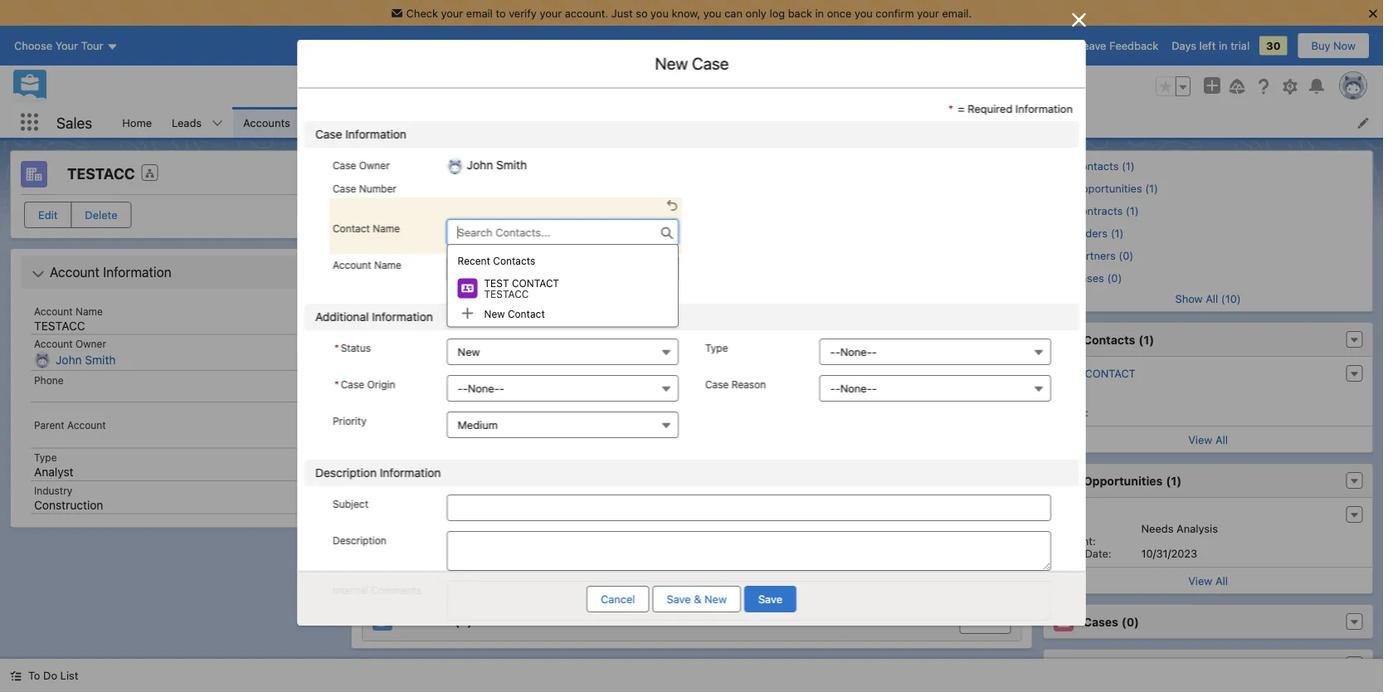 Task type: describe. For each thing, give the bounding box(es) containing it.
view for the view all link underneath stage cell
[[672, 292, 696, 305]]

left
[[1199, 39, 1216, 52]]

10/29/2023 contract end date:
[[372, 387, 485, 412]]

account image
[[21, 161, 47, 188]]

contracts
[[402, 336, 459, 350]]

contacts for contacts
[[332, 116, 377, 129]]

new contact option
[[448, 303, 678, 323]]

close
[[1053, 547, 1081, 559]]

1/28/2024 draft
[[427, 400, 478, 425]]

calendar link
[[519, 107, 584, 138]]

priority
[[332, 415, 366, 426]]

home
[[122, 116, 152, 129]]

number for case number
[[359, 183, 396, 194]]

contacts list item
[[322, 107, 409, 138]]

contact for test contact
[[1084, 367, 1135, 379]]

save for save
[[758, 593, 782, 605]]

information for case information
[[345, 127, 406, 141]]

status cell
[[517, 511, 671, 539]]

opportunities (1) link
[[1073, 182, 1158, 195]]

delete
[[85, 209, 117, 221]]

tab panel containing opportunities
[[362, 25, 1022, 641]]

so
[[636, 7, 648, 19]]

1 your from the left
[[441, 7, 463, 19]]

new left cases icon
[[974, 614, 996, 627]]

contract number cell
[[825, 511, 980, 539]]

phone:
[[1053, 406, 1088, 418]]

leads list item
[[162, 107, 233, 138]]

case for case number
[[332, 183, 356, 194]]

case number
[[332, 183, 396, 194]]

test contact
[[1055, 367, 1135, 379]]

* for * status new
[[334, 342, 339, 353]]

type for type
[[34, 452, 57, 463]]

quotes list item
[[857, 107, 935, 138]]

show
[[1175, 292, 1202, 305]]

text default image for new contact
[[461, 307, 474, 320]]

show all (10) link
[[1175, 292, 1241, 305]]

calendar
[[529, 116, 574, 129]]

10/29/2023
[[427, 387, 485, 400]]

contracts (1)
[[1073, 204, 1138, 217]]

account partner image
[[372, 611, 392, 631]]

all down the opp1 element at right bottom
[[1215, 574, 1228, 587]]

orders image
[[372, 480, 392, 500]]

contacts link
[[322, 107, 387, 138]]

contracts (1)
[[402, 336, 478, 350]]

view all link down 10/31/2023
[[1043, 567, 1372, 593]]

parent
[[34, 419, 64, 431]]

search... button
[[500, 73, 832, 100]]

date: inside needs analysis amount: close date:
[[1084, 547, 1111, 559]]

view for the view all link underneath 10/31/2023
[[1188, 574, 1212, 587]]

action image
[[980, 511, 1021, 538]]

john smith
[[56, 353, 116, 367]]

search...
[[532, 80, 577, 93]]

00000101 element
[[362, 370, 582, 426]]

case inside * case origin --none--
[[340, 378, 364, 390]]

all down dashboards
[[699, 147, 711, 159]]

view all link up save & new
[[362, 563, 1021, 589]]

all down test contact element
[[1215, 433, 1228, 446]]

row number image
[[362, 233, 406, 260]]

(1) for the view all link underneath stage cell
[[485, 187, 500, 201]]

amount:
[[1053, 534, 1095, 547]]

contacts (1)
[[1073, 159, 1134, 172]]

new button for orders (1)
[[960, 478, 1009, 503]]

draft
[[427, 412, 453, 425]]

calendar list item
[[519, 107, 605, 138]]

order number cell
[[362, 511, 517, 539]]

0 vertical spatial testacc
[[67, 165, 135, 183]]

stage:
[[1053, 522, 1085, 534]]

ago
[[503, 211, 520, 222]]

reports link
[[776, 107, 835, 138]]

save & new
[[667, 593, 727, 605]]

john smith link
[[56, 353, 116, 368]]

account.
[[565, 7, 608, 19]]

none- inside * case origin --none--
[[467, 382, 499, 395]]

Case Origin, --None-- button
[[446, 375, 678, 402]]

account information
[[50, 264, 172, 280]]

status inside the * status new
[[340, 342, 370, 353]]

00000101 link
[[374, 373, 424, 387]]

new contact
[[484, 308, 545, 320]]

option containing test contact
[[448, 273, 678, 303]]

account up account owner at the left of page
[[34, 305, 73, 317]]

order for order number
[[369, 518, 400, 531]]

name inside button
[[507, 240, 538, 253]]

account up john
[[34, 338, 73, 350]]

email
[[466, 7, 493, 19]]

accounts list item
[[233, 107, 322, 138]]

none- inside type --none--
[[840, 346, 871, 358]]

opp1
[[440, 267, 467, 279]]

opportunities status
[[372, 211, 410, 222]]

view all link down dashboards
[[362, 139, 1021, 166]]

case reason --none--
[[705, 378, 877, 395]]

days
[[1172, 39, 1196, 52]]

cases (0)
[[1073, 271, 1122, 284]]

dashboards list item
[[674, 107, 776, 138]]

orders (1)
[[402, 484, 460, 497]]

view for the view all link underneath test contact element
[[1188, 433, 1212, 446]]

just
[[611, 7, 633, 19]]

Case Reason button
[[819, 375, 1051, 402]]

feedback
[[1109, 39, 1159, 52]]

new up case reason, --none-- button on the bottom of page
[[974, 336, 996, 349]]

inverse image
[[1069, 10, 1089, 30]]

orders grid
[[362, 511, 1021, 563]]

opportunities list item
[[409, 107, 519, 138]]

edit type image
[[304, 466, 316, 478]]

recent contacts
[[458, 255, 535, 266]]

account down the "contact name" at top left
[[332, 259, 371, 270]]

(1) for the view all link underneath test contact element
[[1138, 333, 1154, 346]]

test inside list item
[[953, 116, 979, 129]]

1 vertical spatial opportunities
[[402, 187, 482, 201]]

(0) for partners (0)
[[455, 614, 472, 627]]

case owner
[[332, 159, 389, 171]]

qt
[[982, 116, 997, 129]]

accounts link
[[233, 107, 300, 138]]

smith
[[85, 353, 116, 367]]

account right parent
[[67, 419, 106, 431]]

cases (0) link
[[1073, 271, 1122, 285]]

text default image for to do list
[[10, 670, 22, 682]]

opportunities (1)
[[1073, 182, 1158, 194]]

opportunity
[[439, 240, 504, 253]]

2 you from the left
[[703, 7, 722, 19]]

* for * case origin --none--
[[334, 378, 339, 390]]

=
[[958, 102, 964, 115]]

case up the search... button
[[692, 54, 728, 73]]

orders
[[402, 484, 442, 497]]

cancel
[[601, 593, 635, 605]]

accounts
[[243, 116, 290, 129]]

view all down dashboards
[[672, 147, 711, 159]]

to do list
[[28, 669, 78, 682]]

* status new
[[334, 342, 480, 358]]

information for description information
[[379, 466, 441, 480]]

type --none--
[[705, 342, 877, 358]]

1 horizontal spatial account name
[[332, 259, 401, 270]]

description for description information
[[315, 466, 376, 480]]

number for contract number
[[882, 518, 925, 531]]

partners
[[402, 614, 451, 627]]

contract inside 10/29/2023 contract end date:
[[372, 400, 416, 412]]

2 your from the left
[[540, 7, 562, 19]]

1 horizontal spatial opportunities (1)
[[1083, 474, 1181, 487]]

test for test contact
[[1055, 367, 1082, 379]]

priority medium
[[332, 415, 497, 431]]

quotes
[[867, 116, 903, 129]]

contacts for contacts (1)
[[1083, 333, 1135, 346]]

(1) for the view all link on top of save & new
[[445, 484, 460, 497]]

opportunities inside "list item"
[[418, 116, 487, 129]]

contacts image
[[1053, 329, 1073, 349]]

1 vertical spatial in
[[1219, 39, 1228, 52]]

view all up save & new
[[672, 570, 711, 582]]

delete button
[[71, 202, 132, 228]]

orders (1) link
[[1073, 227, 1123, 240]]

john
[[56, 353, 82, 367]]

information right "required"
[[1015, 102, 1072, 115]]

edit button
[[24, 202, 72, 228]]

show all (10)
[[1175, 292, 1241, 305]]

needs analysis amount: close date:
[[1053, 522, 1218, 559]]

leads link
[[162, 107, 212, 138]]

new up the search... button
[[655, 54, 688, 73]]

medium
[[457, 419, 497, 431]]

once
[[827, 7, 852, 19]]



Task type: vqa. For each thing, say whether or not it's contained in the screenshot.
Orders image's (1)
yes



Task type: locate. For each thing, give the bounding box(es) containing it.
test contact testacc
[[484, 277, 559, 300]]

contacts up the test contact testacc
[[493, 255, 535, 266]]

1 vertical spatial description
[[332, 534, 386, 546]]

4
[[454, 211, 460, 222]]

owner for case owner
[[359, 159, 389, 171]]

1 vertical spatial account name
[[34, 305, 103, 317]]

1 horizontal spatial test
[[953, 116, 979, 129]]

new right &
[[704, 593, 727, 605]]

2 save from the left
[[758, 593, 782, 605]]

1 vertical spatial contacts
[[493, 255, 535, 266]]

* up priority
[[334, 378, 339, 390]]

description up subject
[[315, 466, 376, 480]]

2 horizontal spatial you
[[855, 7, 873, 19]]

1 horizontal spatial save
[[758, 593, 782, 605]]

save button
[[744, 586, 797, 612]]

none- down type --none--
[[840, 382, 871, 395]]

contract number
[[832, 518, 925, 531]]

test inside the test contact testacc
[[484, 277, 509, 289]]

0 horizontal spatial your
[[441, 7, 463, 19]]

text default image up contracts (1)
[[461, 307, 474, 320]]

you right so
[[651, 7, 669, 19]]

account
[[332, 259, 371, 270], [50, 264, 100, 280], [34, 305, 73, 317], [34, 338, 73, 350], [67, 419, 106, 431]]

Contact Name text field
[[446, 219, 678, 246]]

analyst
[[34, 465, 73, 479]]

test down =
[[953, 116, 979, 129]]

can
[[725, 7, 743, 19]]

confirm
[[876, 7, 914, 19]]

view down test contact element
[[1188, 433, 1212, 446]]

save down description text field at the bottom of the page
[[758, 593, 782, 605]]

contract for contract number
[[832, 518, 879, 531]]

case for case reason --none--
[[705, 378, 728, 390]]

edit account name image
[[304, 319, 316, 331]]

test contact element
[[1043, 363, 1372, 420]]

(0) for cases (0)
[[1121, 615, 1139, 628]]

updated
[[410, 211, 451, 222]]

0 vertical spatial description
[[315, 466, 376, 480]]

test contact link
[[1055, 367, 1135, 380]]

view down 10/31/2023
[[1188, 574, 1212, 587]]

text default image for account information
[[32, 267, 45, 281]]

date: inside 10/29/2023 contract end date:
[[441, 400, 468, 412]]

information for account information
[[103, 264, 172, 280]]

you
[[651, 7, 669, 19], [703, 7, 722, 19], [855, 7, 873, 19]]

* left =
[[948, 102, 953, 115]]

1 vertical spatial test
[[484, 277, 509, 289]]

0 horizontal spatial opportunities image
[[372, 184, 392, 204]]

list item
[[935, 107, 1045, 138]]

new button left cases icon
[[960, 608, 1009, 633]]

new inside option
[[484, 308, 505, 320]]

type for type --none--
[[705, 342, 728, 353]]

0 vertical spatial in
[[815, 7, 824, 19]]

view down the dashboards link
[[672, 147, 696, 159]]

list box containing recent contacts
[[447, 244, 679, 327]]

(0) right cases at the right bottom of the page
[[1121, 615, 1139, 628]]

case up the case owner
[[315, 127, 342, 141]]

order start date
[[678, 518, 766, 531]]

contact down the test contact testacc
[[508, 308, 545, 320]]

your left email. on the right
[[917, 7, 939, 19]]

row number cell
[[362, 233, 406, 261]]

&
[[694, 593, 701, 605]]

testacc up account owner at the left of page
[[34, 319, 85, 332]]

0 horizontal spatial order
[[369, 518, 400, 531]]

contract inside contract number cell
[[832, 518, 879, 531]]

* inside the * status new
[[334, 342, 339, 353]]

0 horizontal spatial save
[[667, 593, 691, 605]]

testacc up delete button
[[67, 165, 135, 183]]

1 horizontal spatial contacts
[[493, 255, 535, 266]]

none- inside case reason --none--
[[840, 382, 871, 395]]

tab panel
[[362, 25, 1022, 641]]

home link
[[112, 107, 162, 138]]

new button for partners (0)
[[960, 608, 1009, 633]]

contact left 1
[[332, 222, 370, 234]]

0 vertical spatial type
[[705, 342, 728, 353]]

view all down opportunities grid
[[672, 292, 711, 305]]

name
[[372, 222, 400, 234], [507, 240, 538, 253], [374, 259, 401, 270], [75, 305, 103, 317]]

opportunities image for the view all link underneath stage cell
[[372, 184, 392, 204]]

account name down the "contact name" at top left
[[332, 259, 401, 270]]

0 horizontal spatial number
[[359, 183, 396, 194]]

view up save & new
[[672, 570, 696, 582]]

1 vertical spatial new button
[[960, 478, 1009, 503]]

list item containing *
[[935, 107, 1045, 138]]

information inside dropdown button
[[103, 264, 172, 280]]

opportunities (1)
[[402, 187, 500, 201], [1083, 474, 1181, 487]]

opportunities (1) up 1 item • updated 4 minutes ago
[[402, 187, 500, 201]]

1 new button from the top
[[960, 330, 1009, 355]]

industry
[[34, 485, 72, 496]]

reports list item
[[776, 107, 857, 138]]

opportunities (1) up needs
[[1083, 474, 1181, 487]]

owner up john smith
[[75, 338, 106, 350]]

Priority button
[[446, 412, 678, 438]]

verify
[[509, 7, 537, 19]]

new up 10/29/2023 on the left of the page
[[457, 346, 480, 358]]

contracts (1) link
[[1073, 204, 1138, 217]]

1 vertical spatial contact
[[1084, 367, 1135, 379]]

stage cell
[[558, 233, 745, 261]]

trial
[[1231, 39, 1250, 52]]

3 your from the left
[[917, 7, 939, 19]]

1 horizontal spatial opportunities image
[[1053, 470, 1073, 490]]

new inside button
[[704, 593, 727, 605]]

back
[[788, 7, 812, 19]]

account down delete button
[[50, 264, 100, 280]]

number
[[359, 183, 396, 194], [403, 518, 446, 531], [882, 518, 925, 531]]

0 horizontal spatial owner
[[75, 338, 106, 350]]

order left date
[[678, 518, 709, 531]]

action cell
[[980, 511, 1021, 539]]

1 horizontal spatial start
[[711, 518, 738, 531]]

0 vertical spatial contact
[[512, 277, 559, 289]]

case down the case owner
[[332, 183, 356, 194]]

days left in trial
[[1172, 39, 1250, 52]]

all left (10)
[[1205, 292, 1218, 305]]

buy now button
[[1297, 32, 1370, 59]]

sales
[[56, 113, 92, 131]]

1 vertical spatial contact
[[508, 308, 545, 320]]

1 order from the left
[[369, 518, 400, 531]]

list box
[[447, 244, 679, 327]]

(1)
[[485, 187, 500, 201], [1138, 333, 1154, 346], [462, 336, 478, 350], [1166, 474, 1181, 487], [445, 484, 460, 497]]

2 vertical spatial new button
[[960, 608, 1009, 633]]

stage button
[[558, 233, 745, 260]]

0 vertical spatial opportunities
[[418, 116, 487, 129]]

3 you from the left
[[855, 7, 873, 19]]

(1) for the view all link underneath 10/31/2023
[[1166, 474, 1181, 487]]

owner up case number
[[359, 159, 389, 171]]

text default image down the * = required information at right
[[1026, 117, 1037, 129]]

contacts inside contacts link
[[332, 116, 377, 129]]

opportunity name button
[[432, 233, 558, 260]]

description for description
[[332, 534, 386, 546]]

new button up action image
[[960, 478, 1009, 503]]

0 horizontal spatial type
[[34, 452, 57, 463]]

0 vertical spatial status
[[340, 342, 370, 353]]

save inside button
[[758, 593, 782, 605]]

0 horizontal spatial account name
[[34, 305, 103, 317]]

information down delete
[[103, 264, 172, 280]]

1 item • updated 4 minutes ago
[[372, 211, 520, 222]]

text default image left "to"
[[10, 670, 22, 682]]

1 save from the left
[[667, 593, 691, 605]]

* inside list item
[[945, 116, 950, 129]]

forecasts
[[615, 116, 664, 129]]

origin
[[367, 378, 395, 390]]

1
[[372, 211, 377, 222]]

* left qt
[[945, 116, 950, 129]]

1 vertical spatial opportunities (1)
[[1083, 474, 1181, 487]]

order start date cell
[[671, 511, 825, 539]]

recent
[[458, 255, 490, 266]]

new inside the * status new
[[457, 346, 480, 358]]

information up the case owner
[[345, 127, 406, 141]]

1 horizontal spatial (0)
[[1121, 615, 1139, 628]]

1 horizontal spatial type
[[705, 342, 728, 353]]

information for additional information
[[371, 310, 433, 324]]

status inside cell
[[523, 518, 558, 531]]

start inside cell
[[711, 518, 738, 531]]

parent account
[[34, 419, 106, 431]]

Description text field
[[446, 531, 1051, 571]]

list containing home
[[112, 107, 1383, 138]]

needs
[[1141, 522, 1173, 534]]

0 horizontal spatial you
[[651, 7, 669, 19]]

you right once
[[855, 7, 873, 19]]

text default image inside new contact option
[[461, 307, 474, 320]]

quotes link
[[857, 107, 913, 138]]

* for * = required information
[[948, 102, 953, 115]]

1 horizontal spatial order
[[678, 518, 709, 531]]

opportunities link
[[409, 107, 497, 138]]

0 vertical spatial start
[[419, 387, 444, 400]]

0 horizontal spatial contact
[[332, 222, 370, 234]]

1 vertical spatial opportunities image
[[1053, 470, 1073, 490]]

0 vertical spatial opportunities (1)
[[402, 187, 500, 201]]

owner for account owner
[[75, 338, 106, 350]]

contract start date:
[[372, 387, 473, 400]]

Status, New button
[[446, 339, 678, 365]]

new down the test contact testacc
[[484, 308, 505, 320]]

list
[[112, 107, 1383, 138]]

case for case information
[[315, 127, 342, 141]]

opportunity name cell
[[432, 233, 558, 261]]

test down recent contacts
[[484, 277, 509, 289]]

contacts up test contact
[[1083, 333, 1135, 346]]

start inside 00000101 element
[[419, 387, 444, 400]]

cases image
[[1053, 612, 1073, 631]]

* for * test qt
[[945, 116, 950, 129]]

* down additional
[[334, 342, 339, 353]]

view all link
[[362, 139, 1021, 166], [362, 285, 1021, 311], [1043, 426, 1372, 452], [362, 563, 1021, 589], [1043, 567, 1372, 593]]

information
[[1015, 102, 1072, 115], [345, 127, 406, 141], [103, 264, 172, 280], [371, 310, 433, 324], [379, 466, 441, 480]]

contacts up the case owner
[[332, 116, 377, 129]]

* test qt
[[945, 116, 997, 129]]

save for save & new
[[667, 593, 691, 605]]

partners (0)
[[1073, 249, 1133, 261]]

to
[[28, 669, 40, 682]]

contract for contract start date:
[[372, 387, 416, 400]]

type inside type --none--
[[705, 342, 728, 353]]

case left reason
[[705, 378, 728, 390]]

0 horizontal spatial status
[[340, 342, 370, 353]]

text default image inside to do list button
[[10, 670, 22, 682]]

1 vertical spatial status
[[523, 518, 558, 531]]

analysis
[[1176, 522, 1218, 534]]

view all link down test contact element
[[1043, 426, 1372, 452]]

you left the can
[[703, 7, 722, 19]]

account information button
[[24, 259, 327, 285]]

forecasts link
[[605, 107, 674, 138]]

account owner
[[34, 338, 106, 350]]

construction
[[34, 498, 103, 512]]

1 horizontal spatial in
[[1219, 39, 1228, 52]]

contact inside the test contact testacc
[[512, 277, 559, 289]]

your left email
[[441, 7, 463, 19]]

test for test contact testacc
[[484, 277, 509, 289]]

all down opportunities grid
[[699, 292, 711, 305]]

2 vertical spatial test
[[1055, 367, 1082, 379]]

0 horizontal spatial contact
[[512, 277, 559, 289]]

all up &
[[699, 570, 711, 582]]

view all down 10/31/2023
[[1188, 574, 1228, 587]]

opportunities image up stage:
[[1053, 470, 1073, 490]]

case for case owner
[[332, 159, 356, 171]]

opportunities grid
[[362, 233, 1021, 285]]

view for the view all link on top of save & new
[[672, 570, 696, 582]]

dashboards link
[[674, 107, 755, 138]]

testacc up new contact at left top
[[484, 288, 529, 300]]

opportunities image
[[372, 184, 392, 204], [1053, 470, 1073, 490]]

contacts (1) link
[[1073, 159, 1134, 173]]

stage
[[565, 240, 596, 253]]

2 vertical spatial opportunities
[[1083, 474, 1162, 487]]

2 horizontal spatial number
[[882, 518, 925, 531]]

(0) right partners
[[455, 614, 472, 627]]

text default image
[[1026, 117, 1037, 129], [32, 267, 45, 281], [461, 307, 474, 320], [10, 670, 22, 682]]

1 horizontal spatial your
[[540, 7, 562, 19]]

0 vertical spatial contacts
[[332, 116, 377, 129]]

cancel button
[[587, 586, 649, 612]]

0 horizontal spatial test
[[484, 277, 509, 289]]

2 horizontal spatial test
[[1055, 367, 1082, 379]]

test down contacts icon
[[1055, 367, 1082, 379]]

2 new button from the top
[[960, 478, 1009, 503]]

number for order number
[[403, 518, 446, 531]]

group
[[1156, 76, 1191, 96]]

0 vertical spatial test
[[953, 116, 979, 129]]

0 vertical spatial new button
[[960, 330, 1009, 355]]

in right left
[[1219, 39, 1228, 52]]

none- up case reason --none--
[[840, 346, 871, 358]]

check
[[406, 7, 438, 19]]

1 you from the left
[[651, 7, 669, 19]]

text default image inside account information dropdown button
[[32, 267, 45, 281]]

new up action image
[[974, 484, 996, 497]]

1 horizontal spatial number
[[403, 518, 446, 531]]

0 vertical spatial account name
[[332, 259, 401, 270]]

3 new button from the top
[[960, 608, 1009, 633]]

partners (0) link
[[1073, 249, 1133, 262]]

information up the * status new
[[371, 310, 433, 324]]

required
[[967, 102, 1012, 115]]

none-
[[840, 346, 871, 358], [467, 382, 499, 395], [840, 382, 871, 395]]

account name up account owner at the left of page
[[34, 305, 103, 317]]

0 horizontal spatial in
[[815, 7, 824, 19]]

* case origin --none--
[[334, 378, 504, 395]]

1 horizontal spatial you
[[703, 7, 722, 19]]

view down opportunities grid
[[672, 292, 696, 305]]

1 horizontal spatial owner
[[359, 159, 389, 171]]

opportunities image up item
[[372, 184, 392, 204]]

start for order
[[711, 518, 738, 531]]

view all down test contact element
[[1188, 433, 1228, 446]]

information up orders
[[379, 466, 441, 480]]

contacts inside recent contacts group
[[493, 255, 535, 266]]

2 order from the left
[[678, 518, 709, 531]]

contact up new contact at left top
[[512, 277, 559, 289]]

00000100 link
[[371, 545, 423, 558]]

cell
[[406, 233, 432, 261]]

1 vertical spatial type
[[34, 452, 57, 463]]

recent contacts group
[[448, 248, 678, 303]]

none- up 1/28/2024
[[467, 382, 499, 395]]

0 horizontal spatial start
[[419, 387, 444, 400]]

contact for test contact testacc
[[512, 277, 559, 289]]

opportunities image for the view all link underneath 10/31/2023
[[1053, 470, 1073, 490]]

00000101
[[374, 373, 424, 386]]

do
[[43, 669, 57, 682]]

1 vertical spatial owner
[[75, 338, 106, 350]]

reports
[[786, 116, 825, 129]]

additional information
[[315, 310, 433, 324]]

save left &
[[667, 593, 691, 605]]

case inside case reason --none--
[[705, 378, 728, 390]]

order number
[[369, 518, 446, 531]]

order up 00000100
[[369, 518, 400, 531]]

contact down contacts (1)
[[1084, 367, 1135, 379]]

1 vertical spatial start
[[711, 518, 738, 531]]

0 vertical spatial owner
[[359, 159, 389, 171]]

2 vertical spatial testacc
[[34, 319, 85, 332]]

save inside button
[[667, 593, 691, 605]]

new button up case reason, --none-- button on the bottom of page
[[960, 330, 1009, 355]]

30
[[1266, 39, 1281, 52]]

1 vertical spatial testacc
[[484, 288, 529, 300]]

2 vertical spatial contacts
[[1083, 333, 1135, 346]]

Type button
[[819, 339, 1051, 365]]

* inside * case origin --none--
[[334, 378, 339, 390]]

start for contract
[[419, 387, 444, 400]]

new button
[[960, 330, 1009, 355], [960, 478, 1009, 503], [960, 608, 1009, 633]]

description down subject
[[332, 534, 386, 546]]

option
[[448, 273, 678, 303]]

2 horizontal spatial contacts
[[1083, 333, 1135, 346]]

Subject text field
[[446, 495, 1051, 521]]

0 horizontal spatial (0)
[[455, 614, 472, 627]]

orders (1)
[[1073, 227, 1123, 239]]

in right back in the top right of the page
[[815, 7, 824, 19]]

0 horizontal spatial opportunities (1)
[[402, 187, 500, 201]]

view all link down stage cell
[[362, 285, 1021, 311]]

0 horizontal spatial contacts
[[332, 116, 377, 129]]

1 horizontal spatial contact
[[508, 308, 545, 320]]

text default image down edit
[[32, 267, 45, 281]]

1 horizontal spatial contact
[[1084, 367, 1135, 379]]

view
[[672, 147, 696, 159], [672, 292, 696, 305], [1188, 433, 1212, 446], [672, 570, 696, 582], [1188, 574, 1212, 587]]

0 vertical spatial contact
[[332, 222, 370, 234]]

opp1 element
[[1043, 504, 1372, 561]]

0 vertical spatial opportunities image
[[372, 184, 392, 204]]

2 horizontal spatial your
[[917, 7, 939, 19]]

order for order start date
[[678, 518, 709, 531]]

contact inside option
[[508, 308, 545, 320]]

case up case number
[[332, 159, 356, 171]]

None text field
[[446, 581, 1051, 621]]

1 horizontal spatial status
[[523, 518, 558, 531]]

account inside dropdown button
[[50, 264, 100, 280]]

your right verify
[[540, 7, 562, 19]]

testacc inside the test contact testacc
[[484, 288, 529, 300]]

case left origin
[[340, 378, 364, 390]]



